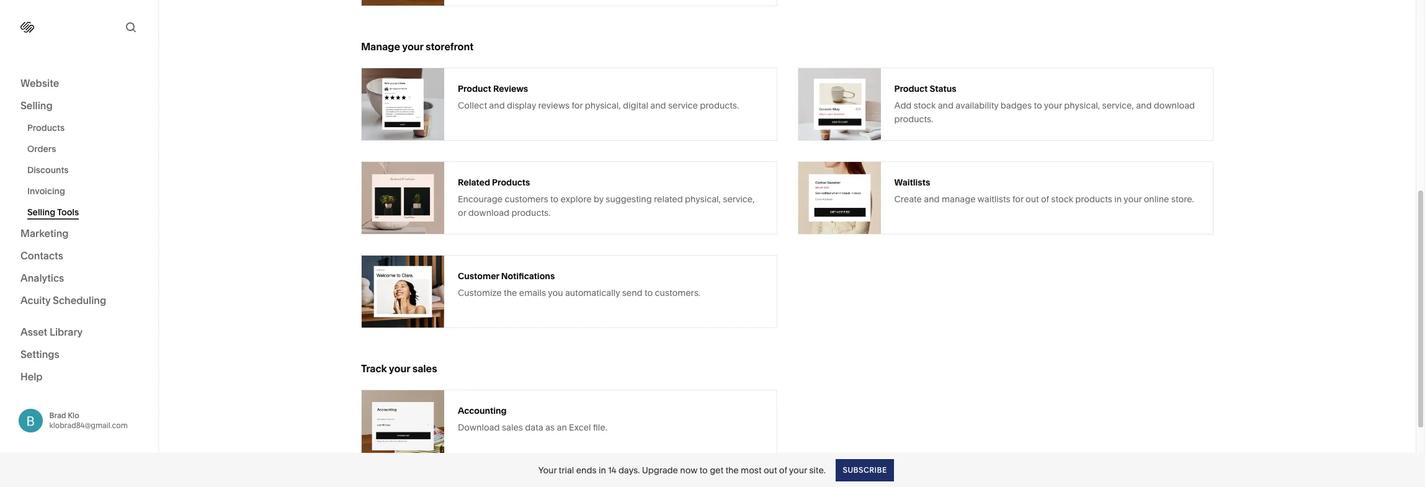 Task type: vqa. For each thing, say whether or not it's contained in the screenshot.
'call'
no



Task type: locate. For each thing, give the bounding box(es) containing it.
accounting
[[458, 405, 507, 416]]

0 horizontal spatial for
[[572, 100, 583, 111]]

0 horizontal spatial out
[[764, 464, 777, 476]]

1 horizontal spatial of
[[1041, 193, 1049, 204]]

physical, for product status add stock and availability badges to your physical, service, and download products.
[[1064, 100, 1100, 111]]

sales inside accounting download sales data as an excel file.
[[502, 422, 523, 433]]

of right most
[[779, 464, 787, 476]]

1 vertical spatial service,
[[723, 193, 755, 204]]

products. inside related products encourage customers to explore by suggesting related physical, service, or download products.
[[511, 207, 550, 218]]

0 vertical spatial the
[[504, 287, 517, 298]]

physical, inside the product status add stock and availability badges to your physical, service, and download products.
[[1064, 100, 1100, 111]]

1 horizontal spatial stock
[[1051, 193, 1073, 204]]

the right get
[[725, 464, 739, 476]]

0 vertical spatial products.
[[700, 100, 739, 111]]

download inside related products encourage customers to explore by suggesting related physical, service, or download products.
[[468, 207, 509, 218]]

in right products
[[1114, 193, 1122, 204]]

download inside the product status add stock and availability badges to your physical, service, and download products.
[[1154, 100, 1195, 111]]

related
[[458, 176, 490, 188]]

most
[[741, 464, 762, 476]]

product up the add
[[894, 83, 928, 94]]

1 vertical spatial products
[[492, 176, 530, 188]]

out right most
[[764, 464, 777, 476]]

waitlists
[[894, 176, 930, 188]]

to inside customer notifications customize the emails you automatically send to customers.
[[645, 287, 653, 298]]

14
[[608, 464, 616, 476]]

1 vertical spatial products.
[[894, 113, 933, 124]]

0 vertical spatial for
[[572, 100, 583, 111]]

for right reviews
[[572, 100, 583, 111]]

to right badges
[[1034, 100, 1042, 111]]

1 horizontal spatial service,
[[1102, 100, 1134, 111]]

in left 14
[[599, 464, 606, 476]]

to left explore
[[550, 193, 559, 204]]

1 horizontal spatial the
[[725, 464, 739, 476]]

reviews
[[538, 100, 570, 111]]

you
[[548, 287, 563, 298]]

of left products
[[1041, 193, 1049, 204]]

1 vertical spatial the
[[725, 464, 739, 476]]

sales
[[412, 362, 437, 375], [502, 422, 523, 433]]

products. inside the product status add stock and availability badges to your physical, service, and download products.
[[894, 113, 933, 124]]

1 vertical spatial stock
[[1051, 193, 1073, 204]]

0 horizontal spatial product
[[458, 83, 491, 94]]

1 horizontal spatial in
[[1114, 193, 1122, 204]]

products.
[[700, 100, 739, 111], [894, 113, 933, 124], [511, 207, 550, 218]]

reviews
[[493, 83, 528, 94]]

0 horizontal spatial in
[[599, 464, 606, 476]]

product for add
[[894, 83, 928, 94]]

1 vertical spatial selling
[[27, 207, 55, 218]]

0 vertical spatial service,
[[1102, 100, 1134, 111]]

to inside the product status add stock and availability badges to your physical, service, and download products.
[[1034, 100, 1042, 111]]

0 horizontal spatial stock
[[914, 100, 936, 111]]

physical,
[[585, 100, 621, 111], [1064, 100, 1100, 111], [685, 193, 721, 204]]

your inside the product status add stock and availability badges to your physical, service, and download products.
[[1044, 100, 1062, 111]]

selling up marketing
[[27, 207, 55, 218]]

site.
[[809, 464, 826, 476]]

waitlists
[[978, 193, 1010, 204]]

selling for selling
[[20, 99, 53, 112]]

your right manage at the top left
[[402, 40, 423, 53]]

service
[[668, 100, 698, 111]]

out
[[1026, 193, 1039, 204], [764, 464, 777, 476]]

2 vertical spatial products.
[[511, 207, 550, 218]]

products. down customers
[[511, 207, 550, 218]]

1 product from the left
[[458, 83, 491, 94]]

0 vertical spatial stock
[[914, 100, 936, 111]]

for
[[572, 100, 583, 111], [1012, 193, 1023, 204]]

your
[[538, 464, 557, 476]]

1 vertical spatial sales
[[502, 422, 523, 433]]

product inside the 'product reviews collect and display reviews for physical, digital and service products.'
[[458, 83, 491, 94]]

selling inside "link"
[[27, 207, 55, 218]]

to right send
[[645, 287, 653, 298]]

waitlists create and manage waitlists for out of stock products in your online store.
[[894, 176, 1194, 204]]

products link
[[27, 117, 145, 138]]

sales right track
[[412, 362, 437, 375]]

brad klo klobrad84@gmail.com
[[49, 411, 128, 430]]

2 horizontal spatial products.
[[894, 113, 933, 124]]

accounting download sales data as an excel file.
[[458, 405, 607, 433]]

0 horizontal spatial products
[[27, 122, 65, 133]]

1 vertical spatial out
[[764, 464, 777, 476]]

stock
[[914, 100, 936, 111], [1051, 193, 1073, 204]]

sales left 'data'
[[502, 422, 523, 433]]

download
[[1154, 100, 1195, 111], [468, 207, 509, 218]]

0 vertical spatial selling
[[20, 99, 53, 112]]

website
[[20, 77, 59, 89]]

manage
[[942, 193, 976, 204]]

acuity
[[20, 294, 50, 306]]

products. inside the 'product reviews collect and display reviews for physical, digital and service products.'
[[700, 100, 739, 111]]

0 vertical spatial products
[[27, 122, 65, 133]]

1 horizontal spatial product
[[894, 83, 928, 94]]

suggesting
[[606, 193, 652, 204]]

digital
[[623, 100, 648, 111]]

of inside waitlists create and manage waitlists for out of stock products in your online store.
[[1041, 193, 1049, 204]]

products inside related products encourage customers to explore by suggesting related physical, service, or download products.
[[492, 176, 530, 188]]

the
[[504, 287, 517, 298], [725, 464, 739, 476]]

of
[[1041, 193, 1049, 204], [779, 464, 787, 476]]

settings link
[[20, 347, 138, 362]]

and
[[489, 100, 505, 111], [650, 100, 666, 111], [938, 100, 954, 111], [1136, 100, 1152, 111], [924, 193, 940, 204]]

customer
[[458, 270, 499, 281]]

1 horizontal spatial download
[[1154, 100, 1195, 111]]

notifications
[[501, 270, 555, 281]]

2 product from the left
[[894, 83, 928, 94]]

your right badges
[[1044, 100, 1062, 111]]

1 horizontal spatial physical,
[[685, 193, 721, 204]]

automatically
[[565, 287, 620, 298]]

stock inside waitlists create and manage waitlists for out of stock products in your online store.
[[1051, 193, 1073, 204]]

1 vertical spatial download
[[468, 207, 509, 218]]

download for or
[[468, 207, 509, 218]]

stock right the add
[[914, 100, 936, 111]]

contacts
[[20, 249, 63, 262]]

in
[[1114, 193, 1122, 204], [599, 464, 606, 476]]

product up collect
[[458, 83, 491, 94]]

marketing link
[[20, 226, 138, 241]]

service, inside related products encourage customers to explore by suggesting related physical, service, or download products.
[[723, 193, 755, 204]]

excel
[[569, 422, 591, 433]]

acuity scheduling link
[[20, 293, 138, 308]]

for inside the 'product reviews collect and display reviews for physical, digital and service products.'
[[572, 100, 583, 111]]

product
[[458, 83, 491, 94], [894, 83, 928, 94]]

discounts link
[[27, 159, 145, 181]]

selling tools
[[27, 207, 79, 218]]

store.
[[1171, 193, 1194, 204]]

out inside waitlists create and manage waitlists for out of stock products in your online store.
[[1026, 193, 1039, 204]]

product inside the product status add stock and availability badges to your physical, service, and download products.
[[894, 83, 928, 94]]

for right waitlists
[[1012, 193, 1023, 204]]

0 horizontal spatial products.
[[511, 207, 550, 218]]

1 horizontal spatial products
[[492, 176, 530, 188]]

selling down website
[[20, 99, 53, 112]]

2 horizontal spatial physical,
[[1064, 100, 1100, 111]]

to
[[1034, 100, 1042, 111], [550, 193, 559, 204], [645, 287, 653, 298], [700, 464, 708, 476]]

0 vertical spatial of
[[1041, 193, 1049, 204]]

your inside waitlists create and manage waitlists for out of stock products in your online store.
[[1124, 193, 1142, 204]]

0 horizontal spatial download
[[468, 207, 509, 218]]

0 horizontal spatial of
[[779, 464, 787, 476]]

0 horizontal spatial service,
[[723, 193, 755, 204]]

customers.
[[655, 287, 700, 298]]

service,
[[1102, 100, 1134, 111], [723, 193, 755, 204]]

your left online
[[1124, 193, 1142, 204]]

service, for encourage customers to explore by suggesting related physical, service, or download products.
[[723, 193, 755, 204]]

add
[[894, 100, 912, 111]]

to inside related products encourage customers to explore by suggesting related physical, service, or download products.
[[550, 193, 559, 204]]

by
[[594, 193, 604, 204]]

marketing
[[20, 227, 69, 239]]

products
[[27, 122, 65, 133], [492, 176, 530, 188]]

your right track
[[389, 362, 410, 375]]

products up orders
[[27, 122, 65, 133]]

0 horizontal spatial the
[[504, 287, 517, 298]]

physical, inside related products encourage customers to explore by suggesting related physical, service, or download products.
[[685, 193, 721, 204]]

1 horizontal spatial products.
[[700, 100, 739, 111]]

stock left products
[[1051, 193, 1073, 204]]

tools
[[57, 207, 79, 218]]

0 horizontal spatial physical,
[[585, 100, 621, 111]]

0 vertical spatial download
[[1154, 100, 1195, 111]]

analytics link
[[20, 271, 138, 286]]

the left emails
[[504, 287, 517, 298]]

1 horizontal spatial out
[[1026, 193, 1039, 204]]

service, inside the product status add stock and availability badges to your physical, service, and download products.
[[1102, 100, 1134, 111]]

products
[[1075, 193, 1112, 204]]

1 horizontal spatial for
[[1012, 193, 1023, 204]]

out right waitlists
[[1026, 193, 1039, 204]]

1 vertical spatial for
[[1012, 193, 1023, 204]]

in inside waitlists create and manage waitlists for out of stock products in your online store.
[[1114, 193, 1122, 204]]

0 horizontal spatial sales
[[412, 362, 437, 375]]

products. for related products encourage customers to explore by suggesting related physical, service, or download products.
[[511, 207, 550, 218]]

library
[[50, 325, 83, 338]]

0 vertical spatial out
[[1026, 193, 1039, 204]]

1 horizontal spatial sales
[[502, 422, 523, 433]]

0 vertical spatial in
[[1114, 193, 1122, 204]]

products. right service
[[700, 100, 739, 111]]

products. down the add
[[894, 113, 933, 124]]

products up customers
[[492, 176, 530, 188]]

0 vertical spatial sales
[[412, 362, 437, 375]]



Task type: describe. For each thing, give the bounding box(es) containing it.
subscribe button
[[836, 459, 894, 481]]

1 vertical spatial in
[[599, 464, 606, 476]]

ends
[[576, 464, 597, 476]]

emails
[[519, 287, 546, 298]]

the inside customer notifications customize the emails you automatically send to customers.
[[504, 287, 517, 298]]

related products encourage customers to explore by suggesting related physical, service, or download products.
[[458, 176, 755, 218]]

brad
[[49, 411, 66, 420]]

1 vertical spatial of
[[779, 464, 787, 476]]

discounts
[[27, 164, 69, 176]]

manage
[[361, 40, 400, 53]]

selling link
[[20, 99, 138, 114]]

badges
[[1001, 100, 1032, 111]]

file.
[[593, 422, 607, 433]]

data
[[525, 422, 543, 433]]

selling tools link
[[27, 202, 145, 223]]

help
[[20, 370, 43, 382]]

klo
[[68, 411, 79, 420]]

to left get
[[700, 464, 708, 476]]

product for collect
[[458, 83, 491, 94]]

contacts link
[[20, 249, 138, 264]]

track
[[361, 362, 387, 375]]

related
[[654, 193, 683, 204]]

physical, for related products encourage customers to explore by suggesting related physical, service, or download products.
[[685, 193, 721, 204]]

collect
[[458, 100, 487, 111]]

download
[[458, 422, 500, 433]]

get
[[710, 464, 723, 476]]

availability
[[956, 100, 998, 111]]

product status add stock and availability badges to your physical, service, and download products.
[[894, 83, 1195, 124]]

or
[[458, 207, 466, 218]]

asset library
[[20, 325, 83, 338]]

service, for add stock and availability badges to your physical, service, and download products.
[[1102, 100, 1134, 111]]

download for and
[[1154, 100, 1195, 111]]

and inside waitlists create and manage waitlists for out of stock products in your online store.
[[924, 193, 940, 204]]

selling for selling tools
[[27, 207, 55, 218]]

product reviews collect and display reviews for physical, digital and service products.
[[458, 83, 739, 111]]

create
[[894, 193, 922, 204]]

orders link
[[27, 138, 145, 159]]

storefront
[[426, 40, 474, 53]]

website link
[[20, 76, 138, 91]]

products. for product status add stock and availability badges to your physical, service, and download products.
[[894, 113, 933, 124]]

customers
[[505, 193, 548, 204]]

upgrade
[[642, 464, 678, 476]]

asset
[[20, 325, 47, 338]]

send
[[622, 287, 642, 298]]

acuity scheduling
[[20, 294, 106, 306]]

your left site.
[[789, 464, 807, 476]]

sales for your
[[412, 362, 437, 375]]

sales for download
[[502, 422, 523, 433]]

subscribe
[[842, 465, 887, 474]]

now
[[680, 464, 697, 476]]

asset library link
[[20, 325, 138, 340]]

status
[[930, 83, 956, 94]]

as
[[545, 422, 555, 433]]

orders
[[27, 143, 56, 154]]

settings
[[20, 348, 59, 360]]

scheduling
[[53, 294, 106, 306]]

explore
[[561, 193, 592, 204]]

your trial ends in 14 days. upgrade now to get the most out of your site.
[[538, 464, 826, 476]]

customer notifications customize the emails you automatically send to customers.
[[458, 270, 700, 298]]

track your sales
[[361, 362, 437, 375]]

days.
[[618, 464, 640, 476]]

customize
[[458, 287, 502, 298]]

help link
[[20, 369, 43, 383]]

stock inside the product status add stock and availability badges to your physical, service, and download products.
[[914, 100, 936, 111]]

online
[[1144, 193, 1169, 204]]

invoicing link
[[27, 181, 145, 202]]

trial
[[559, 464, 574, 476]]

manage your storefront
[[361, 40, 474, 53]]

for inside waitlists create and manage waitlists for out of stock products in your online store.
[[1012, 193, 1023, 204]]

physical, inside the 'product reviews collect and display reviews for physical, digital and service products.'
[[585, 100, 621, 111]]

invoicing
[[27, 185, 65, 197]]

analytics
[[20, 272, 64, 284]]

klobrad84@gmail.com
[[49, 420, 128, 430]]

an
[[557, 422, 567, 433]]

display
[[507, 100, 536, 111]]

encourage
[[458, 193, 503, 204]]



